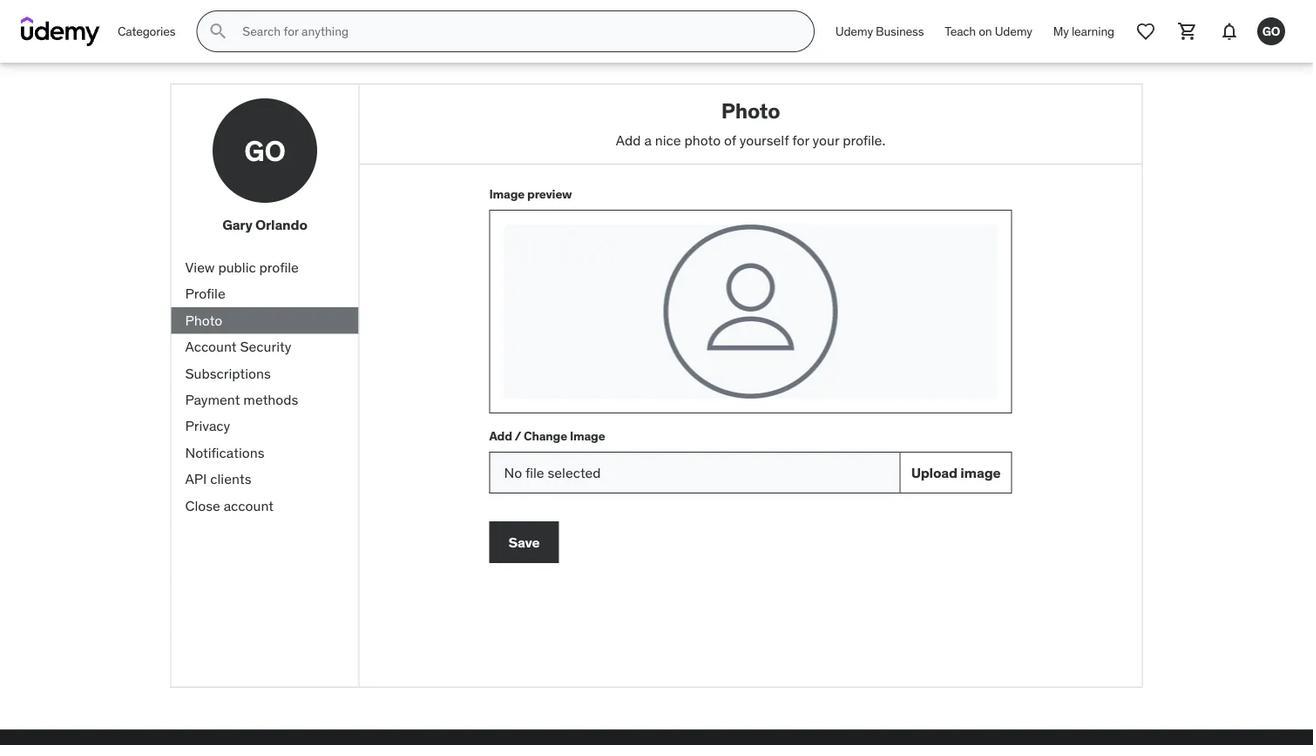 Task type: vqa. For each thing, say whether or not it's contained in the screenshot.
30min
no



Task type: describe. For each thing, give the bounding box(es) containing it.
submit search image
[[208, 21, 229, 42]]

privacy
[[185, 417, 230, 435]]

api clients link
[[171, 466, 359, 493]]

account
[[224, 497, 274, 515]]

profile link
[[171, 281, 359, 308]]

account security link
[[171, 334, 359, 361]]

photo inside photo add a nice photo of yourself for your profile.
[[721, 98, 780, 124]]

0 vertical spatial go
[[1262, 23, 1280, 39]]

image preview
[[489, 186, 572, 202]]

gary orlando
[[222, 216, 307, 234]]

/
[[515, 428, 521, 444]]

methods
[[243, 391, 298, 409]]

notifications link
[[171, 440, 359, 466]]

profile
[[259, 259, 299, 276]]

teach
[[945, 23, 976, 39]]

categories button
[[107, 10, 186, 52]]

add / change image
[[489, 428, 605, 444]]

api
[[185, 470, 207, 488]]

profile
[[185, 285, 225, 303]]

no
[[504, 464, 522, 482]]

privacy link
[[171, 413, 359, 440]]

yourself
[[739, 131, 789, 149]]

public
[[218, 259, 256, 276]]

0 horizontal spatial image
[[489, 186, 525, 202]]

orlando
[[255, 216, 307, 234]]

categories
[[118, 23, 175, 39]]

teach on udemy link
[[934, 10, 1043, 52]]

my learning link
[[1043, 10, 1125, 52]]

teach on udemy
[[945, 23, 1032, 39]]

your
[[813, 131, 839, 149]]

0 horizontal spatial add
[[489, 428, 512, 444]]

on
[[979, 23, 992, 39]]

business
[[876, 23, 924, 39]]

upload image
[[911, 464, 1001, 482]]

2 udemy from the left
[[995, 23, 1032, 39]]



Task type: locate. For each thing, give the bounding box(es) containing it.
1 horizontal spatial go
[[1262, 23, 1280, 39]]

of
[[724, 131, 736, 149]]

image left preview in the left top of the page
[[489, 186, 525, 202]]

for
[[792, 131, 809, 149]]

nice
[[655, 131, 681, 149]]

0 horizontal spatial udemy
[[835, 23, 873, 39]]

shopping cart with 0 items image
[[1177, 21, 1198, 42]]

upload
[[911, 464, 957, 482]]

udemy business link
[[825, 10, 934, 52]]

udemy left business
[[835, 23, 873, 39]]

a
[[644, 131, 652, 149]]

add left a
[[616, 131, 641, 149]]

photo
[[721, 98, 780, 124], [185, 311, 222, 329]]

go up gary orlando
[[244, 133, 286, 168]]

go right notifications image
[[1262, 23, 1280, 39]]

1 udemy from the left
[[835, 23, 873, 39]]

save
[[508, 534, 540, 552]]

my learning
[[1053, 23, 1114, 39]]

gary
[[222, 216, 252, 234]]

0 horizontal spatial photo
[[185, 311, 222, 329]]

my
[[1053, 23, 1069, 39]]

view public profile link
[[171, 255, 359, 281]]

1 horizontal spatial udemy
[[995, 23, 1032, 39]]

view public profile profile photo account security subscriptions payment methods privacy notifications api clients close account
[[185, 259, 299, 515]]

1 vertical spatial photo
[[185, 311, 222, 329]]

photo up yourself
[[721, 98, 780, 124]]

file
[[525, 464, 544, 482]]

1 vertical spatial image
[[570, 428, 605, 444]]

image
[[489, 186, 525, 202], [570, 428, 605, 444]]

save button
[[489, 522, 559, 564]]

image up selected
[[570, 428, 605, 444]]

preview
[[527, 186, 572, 202]]

payment
[[185, 391, 240, 409]]

0 horizontal spatial go
[[244, 133, 286, 168]]

profile.
[[843, 131, 885, 149]]

change
[[524, 428, 567, 444]]

notifications
[[185, 444, 264, 462]]

Search for anything text field
[[239, 17, 793, 46]]

selected
[[548, 464, 601, 482]]

add inside photo add a nice photo of yourself for your profile.
[[616, 131, 641, 149]]

1 vertical spatial go
[[244, 133, 286, 168]]

udemy
[[835, 23, 873, 39], [995, 23, 1032, 39]]

photo down profile
[[185, 311, 222, 329]]

close account link
[[171, 493, 359, 519]]

udemy image
[[21, 17, 100, 46]]

0 vertical spatial add
[[616, 131, 641, 149]]

clients
[[210, 470, 251, 488]]

subscriptions link
[[171, 361, 359, 387]]

add left /
[[489, 428, 512, 444]]

add
[[616, 131, 641, 149], [489, 428, 512, 444]]

1 horizontal spatial photo
[[721, 98, 780, 124]]

photo inside view public profile profile photo account security subscriptions payment methods privacy notifications api clients close account
[[185, 311, 222, 329]]

close
[[185, 497, 220, 515]]

1 horizontal spatial image
[[570, 428, 605, 444]]

learning
[[1072, 23, 1114, 39]]

udemy business
[[835, 23, 924, 39]]

account
[[185, 338, 237, 356]]

1 horizontal spatial add
[[616, 131, 641, 149]]

view
[[185, 259, 215, 276]]

photo add a nice photo of yourself for your profile.
[[616, 98, 885, 149]]

go
[[1262, 23, 1280, 39], [244, 133, 286, 168]]

photo
[[684, 131, 721, 149]]

1 vertical spatial add
[[489, 428, 512, 444]]

0 vertical spatial image
[[489, 186, 525, 202]]

wishlist image
[[1135, 21, 1156, 42]]

security
[[240, 338, 291, 356]]

subscriptions
[[185, 364, 271, 382]]

photo link
[[171, 308, 359, 334]]

0 vertical spatial photo
[[721, 98, 780, 124]]

payment methods link
[[171, 387, 359, 413]]

go link
[[1250, 10, 1292, 52]]

image
[[960, 464, 1001, 482]]

udemy right on
[[995, 23, 1032, 39]]

no file selected
[[504, 464, 601, 482]]

notifications image
[[1219, 21, 1240, 42]]



